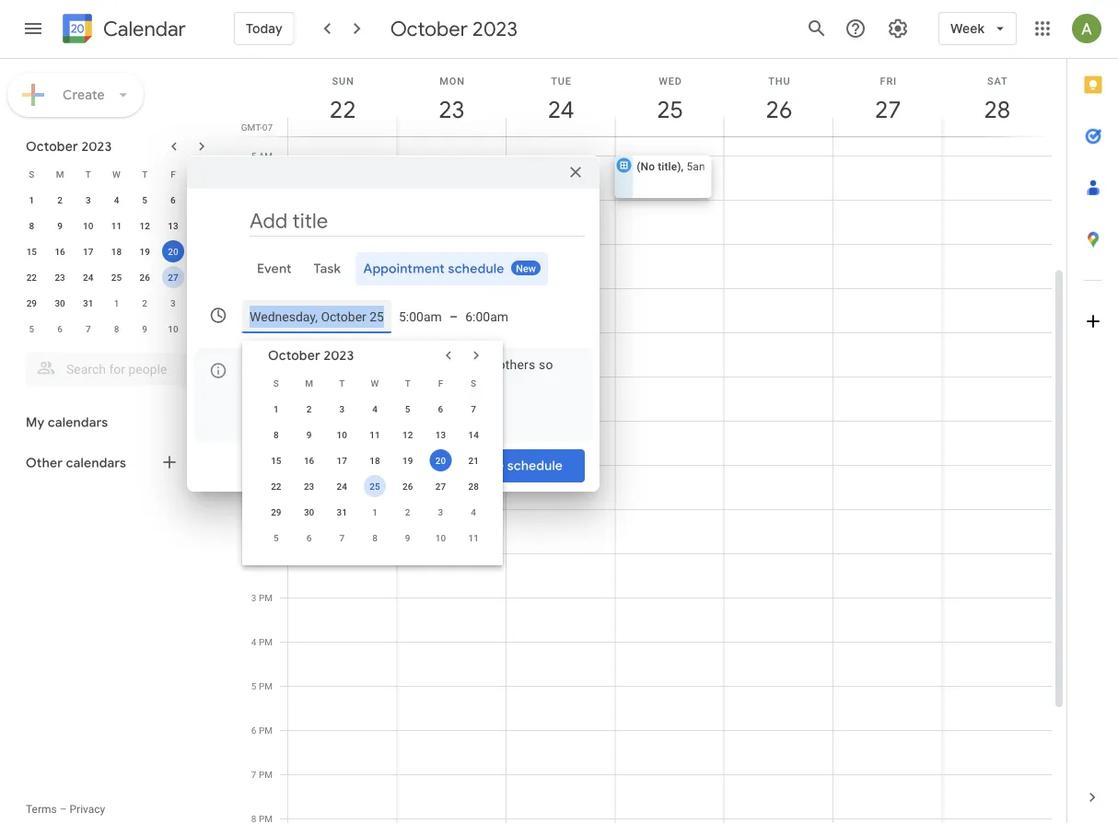 Task type: vqa. For each thing, say whether or not it's contained in the screenshot.


Task type: describe. For each thing, give the bounding box(es) containing it.
0 vertical spatial schedule
[[448, 261, 504, 277]]

gmt-07
[[241, 122, 273, 133]]

sat
[[988, 75, 1008, 87]]

24 element for topmost '25' element
[[77, 266, 99, 288]]

23 for october 2023 'grid' to the right
[[304, 481, 314, 492]]

10 for november 10 element corresponding to the november 3 element related to the 27 element to the bottom
[[435, 532, 446, 544]]

10 for '11' element related to '18' element corresponding to topmost '25' element 10 element
[[83, 220, 93, 231]]

terms link
[[26, 803, 57, 816]]

28 inside column header
[[983, 94, 1009, 125]]

26 column header
[[724, 59, 834, 136]]

0 vertical spatial –
[[450, 309, 458, 324]]

24 element for 25 cell
[[331, 475, 353, 497]]

,
[[681, 160, 684, 173]]

4 pm
[[251, 637, 273, 648]]

0 horizontal spatial 12 element
[[134, 215, 156, 237]]

31 for bottommost 12 element
[[337, 507, 347, 518]]

13 element for 12 element to the left's 20, today element
[[162, 215, 184, 237]]

4 right works
[[372, 403, 378, 415]]

set
[[442, 458, 462, 474]]

22 link
[[322, 88, 364, 131]]

(no title) , 5am
[[637, 160, 709, 173]]

november 7 element for 25 cell 24 element 31 element
[[331, 527, 353, 549]]

22 for 12 element to the left
[[26, 272, 37, 283]]

november 8 element for november 2 element corresponding to 20, today element for bottommost 12 element
[[364, 527, 386, 549]]

26 inside 'column header'
[[765, 94, 791, 125]]

31 element for topmost '25' element's 24 element
[[77, 292, 99, 314]]

5 for 5 pm
[[251, 681, 257, 692]]

1 vertical spatial you
[[392, 375, 413, 391]]

24 for 13 element related to 20, today element for bottommost 12 element
[[337, 481, 347, 492]]

terms – privacy
[[26, 803, 105, 816]]

november 6 element for november 5 element for 23 element for 12 element to the left
[[49, 318, 71, 340]]

row group for the top october 2023 'grid'
[[18, 187, 216, 342]]

20, today element for 12 element to the left
[[162, 240, 184, 263]]

20 for 20, today element for bottommost 12 element
[[435, 455, 446, 466]]

am for 11 am
[[259, 415, 273, 427]]

25 column header
[[615, 59, 725, 136]]

see how it works
[[250, 406, 353, 423]]

0 vertical spatial october 2023 grid
[[18, 161, 216, 342]]

create for create a booking page you can share with others so they can book time with you themselves
[[249, 357, 287, 372]]

time
[[334, 375, 361, 391]]

26 for the top october 2023 'grid'
[[140, 272, 150, 283]]

calendars for other calendars
[[66, 455, 126, 472]]

16 for 16 "element" related to 23 element related to bottommost 12 element
[[304, 455, 314, 466]]

wed 25
[[656, 75, 682, 125]]

november 7 element for 31 element corresponding to topmost '25' element's 24 element
[[77, 318, 99, 340]]

3 for the november 3 element related to the 27 element to the bottom
[[438, 507, 443, 518]]

1 horizontal spatial october 2023 grid
[[260, 370, 490, 551]]

works
[[316, 406, 353, 423]]

15 for 23 element for 12 element to the left
[[26, 246, 37, 257]]

4 down 28 element
[[471, 507, 476, 518]]

pm for 4 pm
[[259, 637, 273, 648]]

5 for 5 am
[[251, 150, 256, 161]]

Start time text field
[[399, 306, 442, 328]]

other calendars button
[[4, 449, 228, 478]]

november 11 element for november 4 element containing 4
[[463, 527, 485, 549]]

mon
[[440, 75, 465, 87]]

page
[[352, 357, 381, 372]]

23 column header
[[397, 59, 507, 136]]

0 vertical spatial with
[[470, 357, 495, 372]]

28 link
[[976, 88, 1019, 131]]

terms
[[26, 803, 57, 816]]

0 horizontal spatial m
[[56, 169, 64, 180]]

create for create
[[63, 87, 105, 103]]

4 inside grid
[[251, 637, 257, 648]]

themselves
[[417, 375, 484, 391]]

it
[[305, 406, 313, 423]]

november 1 element for november 2 element corresponding to 20, today element for bottommost 12 element's november 8 element
[[364, 501, 386, 523]]

settings menu image
[[887, 18, 909, 40]]

1 horizontal spatial m
[[305, 378, 313, 389]]

0 vertical spatial 25 element
[[105, 266, 128, 288]]

11 for '11' element related to '18' element corresponding to topmost '25' element
[[111, 220, 122, 231]]

27 element inside '27' cell
[[162, 266, 184, 288]]

mon 23
[[438, 75, 465, 125]]

0 horizontal spatial can
[[277, 375, 298, 391]]

task
[[314, 261, 341, 277]]

other calendars
[[26, 455, 126, 472]]

f for 13 element related to 20, today element for bottommost 12 element
[[438, 378, 443, 389]]

0 horizontal spatial with
[[364, 375, 389, 391]]

0 vertical spatial you
[[384, 357, 405, 372]]

sun
[[332, 75, 354, 87]]

how
[[276, 406, 302, 423]]

privacy link
[[70, 803, 105, 816]]

1 vertical spatial 27 element
[[430, 475, 452, 497]]

5 for november 5 element for 23 element for 12 element to the left
[[29, 323, 34, 334]]

appointment schedule
[[363, 261, 504, 277]]

12 pm
[[246, 460, 273, 471]]

fri 27
[[874, 75, 900, 125]]

29 for bottommost 12 element
[[271, 507, 281, 518]]

week button
[[939, 6, 1017, 51]]

today button
[[234, 6, 295, 51]]

30 for 30 element related to 23 element related to bottommost 12 element
[[304, 507, 314, 518]]

my calendars button
[[4, 408, 228, 438]]

4 left 7 element
[[114, 194, 119, 205]]

18 element for 25 cell
[[364, 450, 386, 472]]

october for october 2023 'grid' to the right
[[268, 347, 321, 364]]

title)
[[658, 160, 681, 173]]

learn more
[[375, 406, 445, 423]]

s down the create popup button
[[29, 169, 34, 180]]

pm for 3 pm
[[259, 592, 273, 603]]

27 link
[[867, 88, 910, 131]]

30 element for 23 element for 12 element to the left
[[49, 292, 71, 314]]

11 for november 11 element containing 11
[[468, 532, 479, 544]]

7 am
[[251, 239, 273, 250]]

set up the schedule
[[442, 458, 563, 474]]

fri
[[880, 75, 897, 87]]

17 for bottommost 12 element
[[337, 455, 347, 466]]

3 pm
[[251, 592, 273, 603]]

0 vertical spatial october
[[390, 16, 468, 41]]

1 vertical spatial 12 element
[[397, 424, 419, 446]]

add other calendars image
[[160, 453, 179, 472]]

tab list containing event
[[202, 252, 585, 286]]

29 element for 23 element related to bottommost 12 element's november 5 element
[[265, 501, 287, 523]]

17 for 12 element to the left
[[83, 246, 93, 257]]

26 element for november 2 element corresponding to 20, today element for bottommost 12 element
[[397, 475, 419, 497]]

28 element
[[463, 475, 485, 497]]

booking
[[301, 357, 349, 372]]

(no
[[637, 160, 655, 173]]

tue
[[551, 75, 572, 87]]

task button
[[307, 252, 349, 286]]

november 3 element for the 27 element to the bottom
[[430, 501, 452, 523]]

calendars for my calendars
[[48, 415, 108, 431]]

18 element for topmost '25' element
[[105, 240, 128, 263]]

1 horizontal spatial can
[[409, 357, 430, 372]]

more
[[413, 406, 445, 423]]

22 element for 29 element associated with 23 element related to bottommost 12 element's november 5 element
[[265, 475, 287, 497]]

Start date text field
[[250, 306, 384, 328]]

grid containing 22
[[236, 59, 1067, 824]]

End time text field
[[465, 306, 509, 328]]

15 element for 22 element associated with 29 element for november 5 element for 23 element for 12 element to the left
[[21, 240, 43, 263]]

november 9 element for november 2 element corresponding to 20, today element for bottommost 12 element
[[397, 527, 419, 549]]

s right 10 am
[[273, 378, 279, 389]]

2023 for the top october 2023 'grid'
[[81, 138, 112, 155]]

25 link
[[649, 88, 691, 131]]

15 for 23 element related to bottommost 12 element
[[271, 455, 281, 466]]

other
[[26, 455, 63, 472]]

sun 22
[[329, 75, 355, 125]]

26 link
[[758, 88, 800, 131]]

20 cell for 12 element to the left's 20, today element 13 element
[[159, 239, 187, 264]]

2 horizontal spatial 2023
[[473, 16, 518, 41]]

thu 26
[[765, 75, 791, 125]]

20, today element for bottommost 12 element
[[430, 450, 452, 472]]

24 column header
[[506, 59, 616, 136]]

sat 28
[[983, 75, 1009, 125]]

17 element for 10 element corresponding to 25 cell '18' element '11' element
[[331, 450, 353, 472]]

24 link
[[540, 88, 582, 131]]

22 column header
[[287, 59, 397, 136]]

Search for people text field
[[37, 353, 199, 386]]

24 for 12 element to the left's 20, today element 13 element
[[83, 272, 93, 283]]

november 9 element for november 2 element associated with 12 element to the left's 20, today element
[[134, 318, 156, 340]]

w for 12 element to the left
[[112, 169, 121, 180]]

november 3 element for '27' cell
[[162, 292, 184, 314]]

see
[[250, 406, 272, 423]]

share
[[434, 357, 466, 372]]

pm for 12 pm
[[259, 460, 273, 471]]

13 for 13 element related to 20, today element for bottommost 12 element
[[435, 429, 446, 440]]

29 for 12 element to the left
[[26, 298, 37, 309]]

5am
[[687, 160, 709, 173]]

october 2023 for the top october 2023 'grid'
[[26, 138, 112, 155]]

they
[[249, 375, 274, 391]]

5 am
[[251, 150, 273, 161]]

november 2 element for 12 element to the left's 20, today element
[[134, 292, 156, 314]]

6 pm
[[251, 725, 273, 736]]

13 for 12 element to the left's 20, today element 13 element
[[168, 220, 178, 231]]

1 pm
[[251, 504, 273, 515]]

privacy
[[70, 803, 105, 816]]

28 column header
[[942, 59, 1052, 136]]

today
[[246, 20, 283, 37]]

11 for 11 am
[[246, 415, 256, 427]]

23 element for bottommost 12 element
[[298, 475, 320, 497]]

18 for bottommost 12 element
[[370, 455, 380, 466]]



Task type: locate. For each thing, give the bounding box(es) containing it.
main drawer image
[[22, 18, 44, 40]]

0 horizontal spatial 24
[[83, 272, 93, 283]]

see how it works button
[[242, 398, 361, 431]]

7 pm from the top
[[259, 769, 273, 780]]

17
[[83, 246, 93, 257], [337, 455, 347, 466]]

19 for bottommost 12 element
[[403, 455, 413, 466]]

october 2023 for october 2023 'grid' to the right
[[268, 347, 354, 364]]

1 vertical spatial october 2023 grid
[[260, 370, 490, 551]]

gmt-
[[241, 122, 262, 133]]

1 horizontal spatial 20, today element
[[430, 450, 452, 472]]

november 1 element up search for people "text box"
[[105, 292, 128, 314]]

31 up search for people "text box"
[[83, 298, 93, 309]]

the
[[484, 458, 504, 474]]

0 horizontal spatial 22 element
[[21, 266, 43, 288]]

november 1 element
[[105, 292, 128, 314], [364, 501, 386, 523]]

3 pm from the top
[[259, 592, 273, 603]]

20, today element up '27' cell
[[162, 240, 184, 263]]

0 horizontal spatial 17
[[83, 246, 93, 257]]

26 element left '27' cell
[[134, 266, 156, 288]]

3 for '27' cell's the november 3 element
[[170, 298, 176, 309]]

2023 for october 2023 'grid' to the right
[[324, 347, 354, 364]]

31 for 12 element to the left
[[83, 298, 93, 309]]

17 element for '11' element related to '18' element corresponding to topmost '25' element 10 element
[[77, 240, 99, 263]]

1 horizontal spatial 23 element
[[298, 475, 320, 497]]

8
[[29, 220, 34, 231], [114, 323, 119, 334], [274, 429, 279, 440], [372, 532, 378, 544]]

wed
[[659, 75, 682, 87]]

25 element left '27' cell
[[105, 266, 128, 288]]

16
[[55, 246, 65, 257], [304, 455, 314, 466]]

19 element for bottommost 12 element
[[397, 450, 419, 472]]

0 horizontal spatial 31
[[83, 298, 93, 309]]

october up book on the left
[[268, 347, 321, 364]]

6 pm from the top
[[259, 725, 273, 736]]

am up event button
[[259, 239, 273, 250]]

november 11 element containing 11
[[463, 527, 485, 549]]

calendar
[[103, 16, 186, 42]]

25 down learn
[[370, 481, 380, 492]]

calendars down my calendars dropdown button
[[66, 455, 126, 472]]

tab list
[[1068, 59, 1118, 772], [202, 252, 585, 286]]

0 horizontal spatial 30 element
[[49, 292, 71, 314]]

0 vertical spatial 11 element
[[105, 215, 128, 237]]

31 element for 25 cell 24 element
[[331, 501, 353, 523]]

appointment
[[363, 261, 445, 277]]

18 element
[[105, 240, 128, 263], [364, 450, 386, 472]]

with down "page"
[[364, 375, 389, 391]]

schedule right the
[[507, 458, 563, 474]]

25 left '27' cell
[[111, 272, 122, 283]]

1 horizontal spatial november 4 element
[[463, 501, 485, 523]]

am for 5 am
[[259, 150, 273, 161]]

a
[[291, 357, 298, 372]]

1 horizontal spatial 13
[[435, 429, 446, 440]]

0 vertical spatial 16 element
[[49, 240, 71, 263]]

10 for 10 am
[[246, 371, 256, 382]]

0 horizontal spatial november 1 element
[[105, 292, 128, 314]]

4 up the 5 pm
[[251, 637, 257, 648]]

2 vertical spatial 26
[[403, 481, 413, 492]]

1 horizontal spatial 26 element
[[397, 475, 419, 497]]

10 for 10 element corresponding to 25 cell '18' element '11' element
[[337, 429, 347, 440]]

20 cell for 13 element related to 20, today element for bottommost 12 element
[[424, 448, 457, 474]]

pm down the 5 pm
[[259, 725, 273, 736]]

3 for 3 pm
[[251, 592, 257, 603]]

0 horizontal spatial october 2023
[[26, 138, 112, 155]]

pm for 1 pm
[[259, 504, 273, 515]]

25 for '25' element in 25 cell
[[370, 481, 380, 492]]

november 4 element containing 4
[[463, 501, 485, 523]]

1 horizontal spatial 22
[[271, 481, 281, 492]]

learn
[[375, 406, 410, 423]]

12
[[140, 220, 150, 231], [403, 429, 413, 440], [246, 460, 257, 471]]

tue 24
[[547, 75, 573, 125]]

1 vertical spatial 31
[[337, 507, 347, 518]]

2 vertical spatial 27
[[435, 481, 446, 492]]

16 element for 23 element related to bottommost 12 element
[[298, 450, 320, 472]]

11 element
[[105, 215, 128, 237], [364, 424, 386, 446]]

5 pm
[[251, 681, 273, 692]]

12 element
[[134, 215, 156, 237], [397, 424, 419, 446]]

27 cell
[[159, 264, 187, 290]]

am down 07
[[259, 150, 273, 161]]

calendar element
[[59, 10, 186, 51]]

1 horizontal spatial 17
[[337, 455, 347, 466]]

0 vertical spatial november 3 element
[[162, 292, 184, 314]]

1 pm from the top
[[259, 460, 273, 471]]

21
[[468, 455, 479, 466]]

30 element up search for people "text box"
[[49, 292, 71, 314]]

october 2023 up mon
[[390, 16, 518, 41]]

october down the create popup button
[[26, 138, 78, 155]]

so
[[539, 357, 553, 372]]

november 11 element for november 4 element associated with 12 element to the left
[[190, 318, 212, 340]]

1 vertical spatial 23 element
[[298, 475, 320, 497]]

29 element for november 5 element for 23 element for 12 element to the left
[[21, 292, 43, 314]]

21 element
[[463, 450, 485, 472]]

november 11 element
[[190, 318, 212, 340], [463, 527, 485, 549]]

24 element left 25 cell
[[331, 475, 353, 497]]

week
[[951, 20, 985, 37]]

28 down up
[[468, 481, 479, 492]]

1 horizontal spatial 27 element
[[430, 475, 452, 497]]

11 am
[[246, 415, 273, 427]]

24 inside column header
[[547, 94, 573, 125]]

november 3 element down set
[[430, 501, 452, 523]]

2 horizontal spatial october
[[390, 16, 468, 41]]

s
[[29, 169, 34, 180], [199, 169, 204, 180], [273, 378, 279, 389], [471, 378, 476, 389]]

1 horizontal spatial 30
[[304, 507, 314, 518]]

31 right 1 pm
[[337, 507, 347, 518]]

0 horizontal spatial november 8 element
[[105, 318, 128, 340]]

november 6 element
[[49, 318, 71, 340], [298, 527, 320, 549]]

november 8 element down 25 cell
[[364, 527, 386, 549]]

1 vertical spatial 22 element
[[265, 475, 287, 497]]

t
[[85, 169, 91, 180], [142, 169, 148, 180], [339, 378, 345, 389], [405, 378, 411, 389]]

17 element
[[77, 240, 99, 263], [331, 450, 353, 472]]

1 horizontal spatial 10 element
[[331, 424, 353, 446]]

0 horizontal spatial november 6 element
[[49, 318, 71, 340]]

25 cell
[[358, 474, 391, 499]]

27 for the 27 element in '27' cell
[[168, 272, 178, 283]]

16 element
[[49, 240, 71, 263], [298, 450, 320, 472]]

1 horizontal spatial 24
[[337, 481, 347, 492]]

31 element up search for people "text box"
[[77, 292, 99, 314]]

row group
[[18, 187, 216, 342], [260, 396, 490, 551]]

november 8 element up search for people "text box"
[[105, 318, 128, 340]]

0 horizontal spatial 20 cell
[[159, 239, 187, 264]]

23 link
[[431, 88, 473, 131]]

f for 12 element to the left's 20, today element 13 element
[[171, 169, 176, 180]]

25 element down learn
[[364, 475, 386, 497]]

20 for 12 element to the left's 20, today element
[[168, 246, 178, 257]]

10 element for '11' element related to '18' element corresponding to topmost '25' element
[[77, 215, 99, 237]]

others
[[498, 357, 536, 372]]

0 vertical spatial 22
[[329, 94, 355, 125]]

22
[[329, 94, 355, 125], [26, 272, 37, 283], [271, 481, 281, 492]]

create inside the create a booking page you can share with others so they can book time with you themselves
[[249, 357, 287, 372]]

1 horizontal spatial schedule
[[507, 458, 563, 474]]

31 element right 1 pm
[[331, 501, 353, 523]]

20, today element left up
[[430, 450, 452, 472]]

1 horizontal spatial 12 element
[[397, 424, 419, 446]]

25 element
[[105, 266, 128, 288], [364, 475, 386, 497]]

1 vertical spatial 22
[[26, 272, 37, 283]]

october up mon
[[390, 16, 468, 41]]

pm up 1 pm
[[259, 460, 273, 471]]

november 9 element
[[134, 318, 156, 340], [397, 527, 419, 549]]

november 3 element
[[162, 292, 184, 314], [430, 501, 452, 523]]

0 horizontal spatial 11 element
[[105, 215, 128, 237]]

s up 7 element
[[199, 169, 204, 180]]

pm down 12 pm
[[259, 504, 273, 515]]

1
[[29, 194, 34, 205], [114, 298, 119, 309], [274, 403, 279, 415], [251, 504, 257, 515], [372, 507, 378, 518]]

w down "page"
[[371, 378, 379, 389]]

october 2023 up book on the left
[[268, 347, 354, 364]]

1 horizontal spatial 19
[[403, 455, 413, 466]]

20 cell left up
[[424, 448, 457, 474]]

1 vertical spatial november 6 element
[[298, 527, 320, 549]]

1 vertical spatial 30
[[304, 507, 314, 518]]

1 vertical spatial create
[[249, 357, 287, 372]]

november 2 element
[[134, 292, 156, 314], [397, 501, 419, 523]]

30 element
[[49, 292, 71, 314], [298, 501, 320, 523]]

event button
[[250, 252, 299, 286]]

10 inside grid
[[246, 371, 256, 382]]

15
[[26, 246, 37, 257], [271, 455, 281, 466]]

26
[[765, 94, 791, 125], [140, 272, 150, 283], [403, 481, 413, 492]]

2023 up time
[[324, 347, 354, 364]]

4 am from the top
[[259, 371, 273, 382]]

am for 7 am
[[259, 239, 273, 250]]

24 left 25 cell
[[337, 481, 347, 492]]

1 vertical spatial 20
[[435, 455, 446, 466]]

1 vertical spatial 15
[[271, 455, 281, 466]]

1 horizontal spatial november 11 element
[[463, 527, 485, 549]]

november 6 element for 23 element related to bottommost 12 element's november 5 element
[[298, 527, 320, 549]]

0 horizontal spatial w
[[112, 169, 121, 180]]

create up they
[[249, 357, 287, 372]]

25 down wed
[[656, 94, 682, 125]]

0 vertical spatial 29
[[26, 298, 37, 309]]

5 pm from the top
[[259, 681, 273, 692]]

30 up search for people "text box"
[[55, 298, 65, 309]]

0 horizontal spatial 15
[[26, 246, 37, 257]]

1 vertical spatial 20, today element
[[430, 450, 452, 472]]

new element
[[511, 261, 541, 275]]

can
[[409, 357, 430, 372], [277, 375, 298, 391]]

can left share on the left of page
[[409, 357, 430, 372]]

– right terms
[[60, 803, 67, 816]]

16 for 16 "element" related to 23 element for 12 element to the left
[[55, 246, 65, 257]]

24 element left '27' cell
[[77, 266, 99, 288]]

2023 down the create popup button
[[81, 138, 112, 155]]

1 vertical spatial october
[[26, 138, 78, 155]]

19 element
[[134, 240, 156, 263], [397, 450, 419, 472]]

0 vertical spatial 2023
[[473, 16, 518, 41]]

20 cell left '7 am'
[[159, 239, 187, 264]]

0 horizontal spatial 15 element
[[21, 240, 43, 263]]

26 right 25 cell
[[403, 481, 413, 492]]

Add title text field
[[250, 207, 585, 235]]

30 element right 1 pm
[[298, 501, 320, 523]]

f
[[171, 169, 176, 180], [438, 378, 443, 389]]

cell
[[187, 264, 216, 290]]

create inside popup button
[[63, 87, 105, 103]]

november 11 element left 9 am
[[190, 318, 212, 340]]

november 1 element for november 8 element associated with november 2 element associated with 12 element to the left's 20, today element
[[105, 292, 128, 314]]

0 horizontal spatial tab list
[[202, 252, 585, 286]]

31 element
[[77, 292, 99, 314], [331, 501, 353, 523]]

w for bottommost 12 element
[[371, 378, 379, 389]]

november 5 element
[[21, 318, 43, 340], [265, 527, 287, 549]]

5 am from the top
[[259, 415, 273, 427]]

you up the learn more in the left of the page
[[392, 375, 413, 391]]

16 element for 23 element for 12 element to the left
[[49, 240, 71, 263]]

1 horizontal spatial november 8 element
[[364, 527, 386, 549]]

schedule up end time "text box"
[[448, 261, 504, 277]]

13
[[168, 220, 178, 231], [435, 429, 446, 440]]

schedule inside button
[[507, 458, 563, 474]]

24 down tue
[[547, 94, 573, 125]]

0 horizontal spatial 18 element
[[105, 240, 128, 263]]

1 vertical spatial –
[[60, 803, 67, 816]]

1 vertical spatial 29 element
[[265, 501, 287, 523]]

20 up '27' cell
[[168, 246, 178, 257]]

10 for '27' cell's the november 3 element november 10 element
[[168, 323, 178, 334]]

20 left up
[[435, 455, 446, 466]]

november 8 element
[[105, 318, 128, 340], [364, 527, 386, 549]]

create button
[[7, 73, 144, 117]]

0 vertical spatial november 5 element
[[21, 318, 43, 340]]

29
[[26, 298, 37, 309], [271, 507, 281, 518]]

to element
[[450, 309, 458, 324]]

2023 up 23 column header
[[473, 16, 518, 41]]

create down calendar element
[[63, 87, 105, 103]]

row
[[18, 161, 216, 187], [18, 187, 216, 213], [18, 213, 216, 239], [18, 239, 216, 264], [18, 264, 216, 290], [18, 290, 216, 316], [18, 316, 216, 342], [260, 370, 490, 396], [260, 396, 490, 422], [260, 422, 490, 448], [260, 448, 490, 474], [260, 474, 490, 499], [260, 499, 490, 525], [260, 525, 490, 551]]

27 inside cell
[[168, 272, 178, 283]]

0 vertical spatial november 10 element
[[162, 318, 184, 340]]

with right share on the left of page
[[470, 357, 495, 372]]

november 8 element for november 2 element associated with 12 element to the left's 20, today element
[[105, 318, 128, 340]]

22 element for 29 element for november 5 element for 23 element for 12 element to the left
[[21, 266, 43, 288]]

22 inside 22 column header
[[329, 94, 355, 125]]

october 2023
[[390, 16, 518, 41], [26, 138, 112, 155], [268, 347, 354, 364]]

2 am from the top
[[259, 239, 273, 250]]

0 horizontal spatial november 2 element
[[134, 292, 156, 314]]

1 horizontal spatial 31 element
[[331, 501, 353, 523]]

calendars inside dropdown button
[[66, 455, 126, 472]]

0 horizontal spatial 22
[[26, 272, 37, 283]]

15 element
[[21, 240, 43, 263], [265, 450, 287, 472]]

november 4 element for bottommost 12 element
[[463, 501, 485, 523]]

9
[[57, 220, 63, 231], [142, 323, 147, 334], [251, 327, 256, 338], [307, 429, 312, 440], [405, 532, 410, 544]]

11 for 25 cell '18' element '11' element
[[370, 429, 380, 440]]

None search field
[[0, 345, 228, 386]]

23 element
[[49, 266, 71, 288], [298, 475, 320, 497]]

october for the top october 2023 'grid'
[[26, 138, 78, 155]]

29 element
[[21, 292, 43, 314], [265, 501, 287, 523]]

13 down more
[[435, 429, 446, 440]]

november 5 element for 23 element for 12 element to the left
[[21, 318, 43, 340]]

0 horizontal spatial 16 element
[[49, 240, 71, 263]]

1 vertical spatial 17 element
[[331, 450, 353, 472]]

am left 'a' on the top left of page
[[259, 371, 273, 382]]

november 4 element
[[190, 292, 212, 314], [463, 501, 485, 523]]

november 10 element down '27' cell
[[162, 318, 184, 340]]

november 11 element down 28 element
[[463, 527, 485, 549]]

2 vertical spatial 24
[[337, 481, 347, 492]]

create a booking page you can share with others so they can book time with you themselves
[[249, 357, 553, 391]]

23
[[438, 94, 464, 125], [55, 272, 65, 283], [304, 481, 314, 492]]

pm for 6 pm
[[259, 725, 273, 736]]

10 element
[[77, 215, 99, 237], [331, 424, 353, 446]]

13 element down more
[[430, 424, 452, 446]]

book
[[302, 375, 331, 391]]

19 for 12 element to the left
[[140, 246, 150, 257]]

10 element for 25 cell '18' element '11' element
[[331, 424, 353, 446]]

25 inside cell
[[370, 481, 380, 492]]

1 vertical spatial row group
[[260, 396, 490, 551]]

1 vertical spatial calendars
[[66, 455, 126, 472]]

set up the schedule button
[[420, 444, 585, 488]]

27 inside column header
[[874, 94, 900, 125]]

november 10 element for the november 3 element related to the 27 element to the bottom
[[430, 527, 452, 549]]

1 vertical spatial 25 element
[[364, 475, 386, 497]]

26 element right 25 cell
[[397, 475, 419, 497]]

can down 'a' on the top left of page
[[277, 375, 298, 391]]

m down the create popup button
[[56, 169, 64, 180]]

25
[[656, 94, 682, 125], [111, 272, 122, 283], [370, 481, 380, 492]]

am up 10 am
[[259, 327, 273, 338]]

schedule
[[448, 261, 504, 277], [507, 458, 563, 474]]

14
[[468, 429, 479, 440]]

november 7 element
[[77, 318, 99, 340], [331, 527, 353, 549]]

4 pm from the top
[[259, 637, 273, 648]]

25 inside wed 25
[[656, 94, 682, 125]]

11
[[111, 220, 122, 231], [246, 415, 256, 427], [370, 429, 380, 440], [468, 532, 479, 544]]

9 am
[[251, 327, 273, 338]]

27 for the 27 element to the bottom
[[435, 481, 446, 492]]

1 horizontal spatial november 10 element
[[430, 527, 452, 549]]

1 vertical spatial november 11 element
[[463, 527, 485, 549]]

1 horizontal spatial 23
[[304, 481, 314, 492]]

0 horizontal spatial 26 element
[[134, 266, 156, 288]]

18 for 12 element to the left
[[111, 246, 122, 257]]

0 horizontal spatial november 3 element
[[162, 292, 184, 314]]

new
[[516, 263, 536, 275]]

6
[[170, 194, 176, 205], [57, 323, 63, 334], [438, 403, 443, 415], [307, 532, 312, 544], [251, 725, 257, 736]]

pm for 5 pm
[[259, 681, 273, 692]]

m down booking
[[305, 378, 313, 389]]

25 for topmost '25' element
[[111, 272, 122, 283]]

1 vertical spatial november 3 element
[[430, 501, 452, 523]]

0 horizontal spatial october
[[26, 138, 78, 155]]

3 inside grid
[[251, 592, 257, 603]]

calendar heading
[[99, 16, 186, 42]]

26 left '27' cell
[[140, 272, 150, 283]]

my
[[26, 415, 45, 431]]

26 element for november 2 element associated with 12 element to the left's 20, today element
[[134, 266, 156, 288]]

1 horizontal spatial november 7 element
[[331, 527, 353, 549]]

s up 14
[[471, 378, 476, 389]]

3
[[86, 194, 91, 205], [170, 298, 176, 309], [339, 403, 345, 415], [438, 507, 443, 518], [251, 592, 257, 603]]

0 vertical spatial w
[[112, 169, 121, 180]]

07
[[262, 122, 273, 133]]

2 pm from the top
[[259, 504, 273, 515]]

0 horizontal spatial november 5 element
[[21, 318, 43, 340]]

28 down sat
[[983, 94, 1009, 125]]

november 10 element down set
[[430, 527, 452, 549]]

october 2023 down the create popup button
[[26, 138, 112, 155]]

my calendars
[[26, 415, 108, 431]]

up
[[465, 458, 481, 474]]

13 element for 20, today element for bottommost 12 element
[[430, 424, 452, 446]]

– left end time "text box"
[[450, 309, 458, 324]]

27 element
[[162, 266, 184, 288], [430, 475, 452, 497]]

12 for 12 pm
[[246, 460, 257, 471]]

11 element for 25 cell '18' element
[[364, 424, 386, 446]]

calendars inside dropdown button
[[48, 415, 108, 431]]

13 element up '27' cell
[[162, 215, 184, 237]]

0 horizontal spatial 18
[[111, 246, 122, 257]]

0 vertical spatial 24 element
[[77, 266, 99, 288]]

november 10 element
[[162, 318, 184, 340], [430, 527, 452, 549]]

18
[[111, 246, 122, 257], [370, 455, 380, 466]]

am for 10 am
[[259, 371, 273, 382]]

0 horizontal spatial 24 element
[[77, 266, 99, 288]]

calendars
[[48, 415, 108, 431], [66, 455, 126, 472]]

1 horizontal spatial november 6 element
[[298, 527, 320, 549]]

pm up the 5 pm
[[259, 637, 273, 648]]

26 down thu
[[765, 94, 791, 125]]

22 element
[[21, 266, 43, 288], [265, 475, 287, 497]]

grid
[[236, 59, 1067, 824]]

5
[[251, 150, 256, 161], [142, 194, 147, 205], [29, 323, 34, 334], [405, 403, 410, 415], [274, 532, 279, 544], [251, 681, 257, 692]]

28 inside 'row group'
[[468, 481, 479, 492]]

20, today element
[[162, 240, 184, 263], [430, 450, 452, 472]]

1 horizontal spatial tab list
[[1068, 59, 1118, 772]]

w
[[112, 169, 121, 180], [371, 378, 379, 389]]

7 element
[[190, 189, 212, 211]]

1 vertical spatial 25
[[111, 272, 122, 283]]

1 horizontal spatial 25 element
[[364, 475, 386, 497]]

november 1 element down 25 cell
[[364, 501, 386, 523]]

0 vertical spatial 18 element
[[105, 240, 128, 263]]

1 am from the top
[[259, 150, 273, 161]]

you right "page"
[[384, 357, 405, 372]]

november 5 element for 23 element related to bottommost 12 element
[[265, 527, 287, 549]]

15 element for 29 element associated with 23 element related to bottommost 12 element's november 5 element 22 element
[[265, 450, 287, 472]]

23 inside mon 23
[[438, 94, 464, 125]]

1 vertical spatial november 8 element
[[364, 527, 386, 549]]

10
[[83, 220, 93, 231], [168, 323, 178, 334], [246, 371, 256, 382], [337, 429, 347, 440], [435, 532, 446, 544]]

w down the create popup button
[[112, 169, 121, 180]]

0 vertical spatial 23
[[438, 94, 464, 125]]

3 am from the top
[[259, 327, 273, 338]]

12 for bottommost 12 element
[[403, 429, 413, 440]]

november 2 element for 20, today element for bottommost 12 element
[[397, 501, 419, 523]]

october 2023 grid
[[18, 161, 216, 342], [260, 370, 490, 551]]

0 horizontal spatial 12
[[140, 220, 150, 231]]

pm up 4 pm on the left bottom of page
[[259, 592, 273, 603]]

30 right 1 pm
[[304, 507, 314, 518]]

26 element
[[134, 266, 156, 288], [397, 475, 419, 497]]

am for 9 am
[[259, 327, 273, 338]]

0 vertical spatial october 2023
[[390, 16, 518, 41]]

thu
[[769, 75, 791, 87]]

with
[[470, 357, 495, 372], [364, 375, 389, 391]]

10 am
[[246, 371, 273, 382]]

2 horizontal spatial 22
[[329, 94, 355, 125]]

11 element for '18' element corresponding to topmost '25' element
[[105, 215, 128, 237]]

13 up '27' cell
[[168, 220, 178, 231]]

pm down 6 pm at the left
[[259, 769, 273, 780]]

14 element
[[463, 424, 485, 446]]

13 element
[[162, 215, 184, 237], [430, 424, 452, 446]]

20 cell
[[159, 239, 187, 264], [424, 448, 457, 474]]

am left how
[[259, 415, 273, 427]]

27 column header
[[833, 59, 943, 136]]

30 for 30 element for 23 element for 12 element to the left
[[55, 298, 65, 309]]

24 element
[[77, 266, 99, 288], [331, 475, 353, 497]]

calendars up other calendars
[[48, 415, 108, 431]]

0 horizontal spatial 17 element
[[77, 240, 99, 263]]

1 horizontal spatial 26
[[403, 481, 413, 492]]

1 vertical spatial november 5 element
[[265, 527, 287, 549]]

5 for 23 element related to bottommost 12 element's november 5 element
[[274, 532, 279, 544]]

12 for 12 element to the left
[[140, 220, 150, 231]]

1 horizontal spatial 15
[[271, 455, 281, 466]]

7 pm
[[251, 769, 273, 780]]

event
[[257, 261, 292, 277]]

november 3 element down '27' cell
[[162, 292, 184, 314]]

31
[[83, 298, 93, 309], [337, 507, 347, 518]]

0 horizontal spatial 23
[[55, 272, 65, 283]]

pm up 6 pm at the left
[[259, 681, 273, 692]]

1 horizontal spatial 31
[[337, 507, 347, 518]]

24 left '27' cell
[[83, 272, 93, 283]]

0 vertical spatial 31 element
[[77, 292, 99, 314]]

25 element inside 25 cell
[[364, 475, 386, 497]]

26 for october 2023 'grid' to the right
[[403, 481, 413, 492]]



